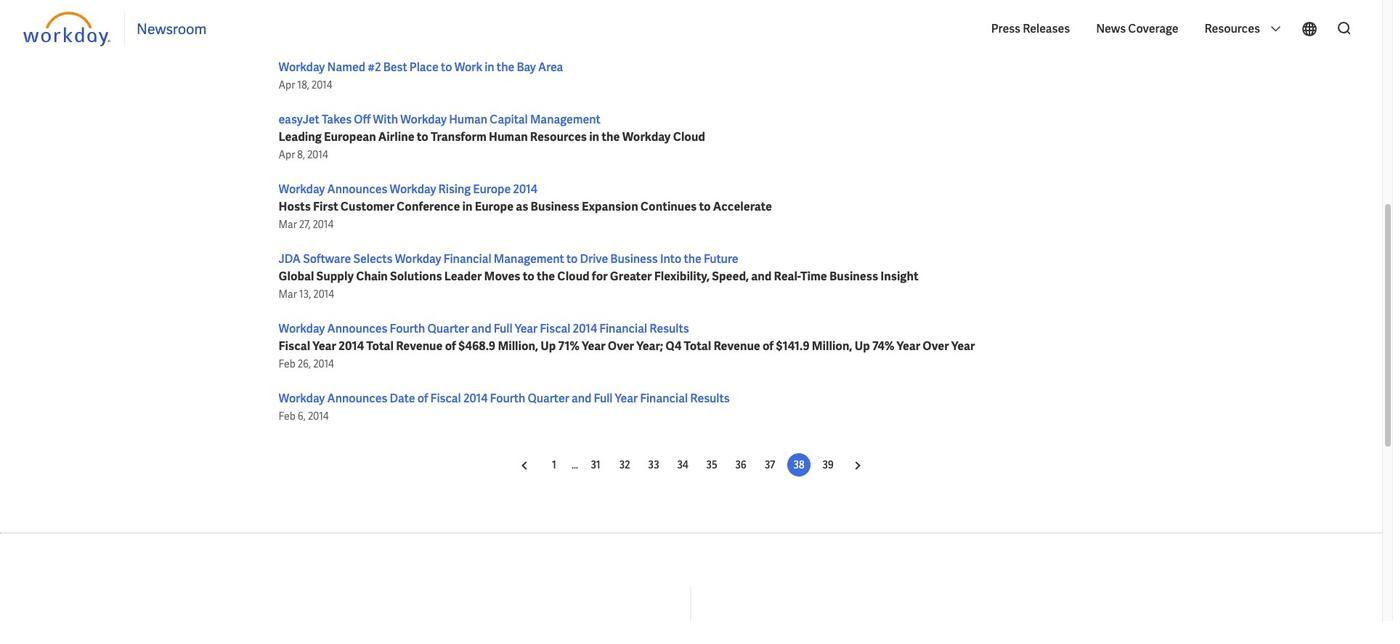 Task type: vqa. For each thing, say whether or not it's contained in the screenshot.
the announces inside Workday Announces Annual Stockholder Meeting Mar 8, 2018
no



Task type: describe. For each thing, give the bounding box(es) containing it.
of inside the workday announces date of fiscal 2014 fourth quarter and full year financial results feb 6, 2014
[[418, 391, 428, 406]]

apr inside workday named #2 best place to work in the bay area apr 18, 2014
[[279, 78, 295, 92]]

74%
[[872, 339, 895, 354]]

date
[[390, 391, 415, 406]]

2 revenue from the left
[[714, 339, 760, 354]]

supply
[[316, 269, 354, 284]]

33
[[648, 458, 659, 471]]

quarter inside workday announces fourth quarter and full year fiscal 2014 financial results fiscal year 2014 total revenue of $468.9 million, up 71% year over year; q4 total revenue of $141.9 million, up 74% year over year feb 26, 2014
[[428, 321, 469, 336]]

year;
[[637, 339, 663, 354]]

drive
[[580, 251, 608, 267]]

cloud inside easyjet takes off with workday human capital management leading european airline to transform human resources in the workday cloud apr 8, 2014
[[673, 129, 705, 145]]

39 link
[[817, 453, 840, 477]]

32 link
[[613, 453, 636, 477]]

flexibility,
[[654, 269, 710, 284]]

with
[[373, 112, 398, 127]]

to inside workday named #2 best place to work in the bay area apr 18, 2014
[[441, 60, 452, 75]]

into
[[660, 251, 682, 267]]

31 link
[[584, 453, 607, 477]]

work
[[455, 60, 482, 75]]

chain
[[356, 269, 388, 284]]

…
[[572, 458, 578, 471]]

feb inside the workday announces date of fiscal 2014 fourth quarter and full year financial results feb 6, 2014
[[279, 410, 296, 423]]

press releases
[[991, 21, 1070, 36]]

feb inside workday announces fourth quarter and full year fiscal 2014 financial results fiscal year 2014 total revenue of $468.9 million, up 71% year over year; q4 total revenue of $141.9 million, up 74% year over year feb 26, 2014
[[279, 357, 296, 370]]

show next page image
[[852, 462, 861, 470]]

jda software selects workday financial management to drive business into the future global supply chain solutions leader moves to the cloud for greater flexibility, speed, and real-time business insight mar 13, 2014
[[279, 251, 919, 301]]

software
[[303, 251, 351, 267]]

to right moves
[[523, 269, 535, 284]]

leading
[[279, 129, 322, 145]]

in inside easyjet takes off with workday human capital management leading european airline to transform human resources in the workday cloud apr 8, 2014
[[589, 129, 599, 145]]

37
[[765, 458, 775, 471]]

the inside easyjet takes off with workday human capital management leading european airline to transform human resources in the workday cloud apr 8, 2014
[[602, 129, 620, 145]]

32
[[619, 458, 630, 471]]

leader
[[444, 269, 482, 284]]

customer
[[341, 199, 394, 214]]

workday inside workday announces fourth quarter and full year fiscal 2014 financial results fiscal year 2014 total revenue of $468.9 million, up 71% year over year; q4 total revenue of $141.9 million, up 74% year over year feb 26, 2014
[[279, 321, 325, 336]]

show previous page image
[[522, 462, 530, 470]]

2014 right 6,
[[308, 410, 329, 423]]

in inside "workday announces workday rising europe 2014 hosts first customer conference in europe as business expansion continues to accelerate mar 27, 2014"
[[462, 199, 473, 214]]

1
[[552, 458, 556, 471]]

workday announces fourth quarter and full year fiscal 2014 financial results link
[[279, 321, 689, 336]]

bay
[[517, 60, 536, 75]]

area
[[538, 60, 563, 75]]

18,
[[297, 78, 309, 92]]

press releases link
[[984, 10, 1077, 48]]

easyjet takes off with workday human capital management link
[[279, 112, 601, 127]]

greater
[[610, 269, 652, 284]]

1 revenue from the left
[[396, 339, 443, 354]]

time
[[800, 269, 827, 284]]

workday announces date of fiscal 2014 fourth quarter and full year financial results link
[[279, 391, 730, 406]]

1 up from the left
[[541, 339, 556, 354]]

to inside easyjet takes off with workday human capital management leading european airline to transform human resources in the workday cloud apr 8, 2014
[[417, 129, 429, 145]]

jda
[[279, 251, 301, 267]]

to left drive
[[567, 251, 578, 267]]

workday inside the workday announces date of fiscal 2014 fourth quarter and full year financial results feb 6, 2014
[[279, 391, 325, 406]]

capital
[[490, 112, 528, 127]]

off
[[354, 112, 371, 127]]

2014 up "as"
[[513, 182, 537, 197]]

#2
[[368, 60, 381, 75]]

1 total from the left
[[366, 339, 394, 354]]

2014 inside the jda software selects workday financial management to drive business into the future global supply chain solutions leader moves to the cloud for greater flexibility, speed, and real-time business insight mar 13, 2014
[[313, 288, 334, 301]]

36 link
[[729, 453, 753, 477]]

mar inside "workday announces workday rising europe 2014 hosts first customer conference in europe as business expansion continues to accelerate mar 27, 2014"
[[279, 218, 297, 231]]

named
[[327, 60, 366, 75]]

and inside the workday announces date of fiscal 2014 fourth quarter and full year financial results feb 6, 2014
[[572, 391, 592, 406]]

mar inside the jda software selects workday financial management to drive business into the future global supply chain solutions leader moves to the cloud for greater flexibility, speed, and real-time business insight mar 13, 2014
[[279, 288, 297, 301]]

38
[[794, 458, 805, 471]]

1 million, from the left
[[498, 339, 538, 354]]

real-
[[774, 269, 801, 284]]

to inside "workday announces workday rising europe 2014 hosts first customer conference in europe as business expansion continues to accelerate mar 27, 2014"
[[699, 199, 711, 214]]

34 link
[[671, 453, 694, 477]]

fourth inside the workday announces date of fiscal 2014 fourth quarter and full year financial results feb 6, 2014
[[490, 391, 525, 406]]

results inside workday announces fourth quarter and full year fiscal 2014 financial results fiscal year 2014 total revenue of $468.9 million, up 71% year over year; q4 total revenue of $141.9 million, up 74% year over year feb 26, 2014
[[650, 321, 689, 336]]

announces for workday
[[327, 182, 388, 197]]

$468.9
[[459, 339, 496, 354]]

as
[[516, 199, 528, 214]]

27,
[[299, 218, 311, 231]]

8,
[[297, 148, 305, 161]]

conference
[[397, 199, 460, 214]]

36
[[735, 458, 747, 471]]

workday inside the jda software selects workday financial management to drive business into the future global supply chain solutions leader moves to the cloud for greater flexibility, speed, and real-time business insight mar 13, 2014
[[395, 251, 441, 267]]

newsroom
[[137, 20, 207, 39]]

news coverage link
[[1089, 10, 1186, 48]]

the up flexibility,
[[684, 251, 702, 267]]

place
[[410, 60, 439, 75]]

fiscal inside the workday announces date of fiscal 2014 fourth quarter and full year financial results feb 6, 2014
[[430, 391, 461, 406]]

0 vertical spatial human
[[449, 112, 488, 127]]

workday named #2 best place to work in the bay area link
[[279, 60, 563, 75]]

continues
[[641, 199, 697, 214]]

2 up from the left
[[855, 339, 870, 354]]

39
[[822, 458, 834, 471]]

2014 right 26,
[[313, 357, 334, 370]]

2014 down the first
[[313, 218, 334, 231]]

37 link
[[758, 453, 782, 477]]

moves
[[484, 269, 520, 284]]

2014 down supply
[[339, 339, 364, 354]]

workday announces date of fiscal 2014 fourth quarter and full year financial results feb 6, 2014
[[279, 391, 730, 423]]

2014 up the 71%
[[573, 321, 597, 336]]

selects
[[353, 251, 393, 267]]

0 horizontal spatial fiscal
[[279, 339, 310, 354]]

and inside workday announces fourth quarter and full year fiscal 2014 financial results fiscal year 2014 total revenue of $468.9 million, up 71% year over year; q4 total revenue of $141.9 million, up 74% year over year feb 26, 2014
[[471, 321, 491, 336]]

solutions
[[390, 269, 442, 284]]



Task type: locate. For each thing, give the bounding box(es) containing it.
2014 inside easyjet takes off with workday human capital management leading european airline to transform human resources in the workday cloud apr 8, 2014
[[307, 148, 328, 161]]

and left real-
[[751, 269, 772, 284]]

2014 down $468.9
[[463, 391, 488, 406]]

35
[[706, 458, 718, 471]]

0 horizontal spatial business
[[531, 199, 580, 214]]

0 vertical spatial business
[[531, 199, 580, 214]]

workday announces workday rising europe 2014 link
[[279, 182, 537, 197]]

human
[[449, 112, 488, 127], [489, 129, 528, 145]]

announces inside workday announces fourth quarter and full year fiscal 2014 financial results fiscal year 2014 total revenue of $468.9 million, up 71% year over year; q4 total revenue of $141.9 million, up 74% year over year feb 26, 2014
[[327, 321, 388, 336]]

2014
[[311, 78, 332, 92], [307, 148, 328, 161], [513, 182, 537, 197], [313, 218, 334, 231], [313, 288, 334, 301], [573, 321, 597, 336], [339, 339, 364, 354], [313, 357, 334, 370], [463, 391, 488, 406], [308, 410, 329, 423]]

financial inside workday announces fourth quarter and full year fiscal 2014 financial results fiscal year 2014 total revenue of $468.9 million, up 71% year over year; q4 total revenue of $141.9 million, up 74% year over year feb 26, 2014
[[599, 321, 647, 336]]

feb left 6,
[[279, 410, 296, 423]]

13,
[[299, 288, 311, 301]]

management inside the jda software selects workday financial management to drive business into the future global supply chain solutions leader moves to the cloud for greater flexibility, speed, and real-time business insight mar 13, 2014
[[494, 251, 564, 267]]

1 vertical spatial results
[[690, 391, 730, 406]]

financial inside the workday announces date of fiscal 2014 fourth quarter and full year financial results feb 6, 2014
[[640, 391, 688, 406]]

mar left "13," on the top left of page
[[279, 288, 297, 301]]

releases
[[1023, 21, 1070, 36]]

speed,
[[712, 269, 749, 284]]

the
[[497, 60, 515, 75], [602, 129, 620, 145], [684, 251, 702, 267], [537, 269, 555, 284]]

1 vertical spatial fourth
[[490, 391, 525, 406]]

press
[[991, 21, 1021, 36]]

the inside workday named #2 best place to work in the bay area apr 18, 2014
[[497, 60, 515, 75]]

1 horizontal spatial quarter
[[528, 391, 569, 406]]

total
[[366, 339, 394, 354], [684, 339, 711, 354]]

cloud
[[673, 129, 705, 145], [557, 269, 590, 284]]

0 vertical spatial in
[[485, 60, 495, 75]]

0 vertical spatial feb
[[279, 357, 296, 370]]

hosts
[[279, 199, 311, 214]]

up left 74%
[[855, 339, 870, 354]]

0 vertical spatial fourth
[[390, 321, 425, 336]]

announces up customer
[[327, 182, 388, 197]]

0 vertical spatial financial
[[444, 251, 492, 267]]

go to the newsroom homepage image
[[23, 12, 113, 46]]

quarter
[[428, 321, 469, 336], [528, 391, 569, 406]]

resources inside "link"
[[1205, 21, 1263, 36]]

1 announces from the top
[[327, 182, 388, 197]]

first
[[313, 199, 338, 214]]

0 vertical spatial mar
[[279, 218, 297, 231]]

1 horizontal spatial fiscal
[[430, 391, 461, 406]]

insight
[[881, 269, 919, 284]]

future
[[704, 251, 738, 267]]

announces for date
[[327, 391, 388, 406]]

total up date
[[366, 339, 394, 354]]

apr left 8,
[[279, 148, 295, 161]]

3 announces from the top
[[327, 391, 388, 406]]

0 horizontal spatial and
[[471, 321, 491, 336]]

mar left 27,
[[279, 218, 297, 231]]

2 announces from the top
[[327, 321, 388, 336]]

1 horizontal spatial human
[[489, 129, 528, 145]]

1 horizontal spatial revenue
[[714, 339, 760, 354]]

1 horizontal spatial business
[[610, 251, 658, 267]]

2014 right 8,
[[307, 148, 328, 161]]

26,
[[298, 357, 311, 370]]

the left bay
[[497, 60, 515, 75]]

announces for fourth
[[327, 321, 388, 336]]

1 vertical spatial management
[[494, 251, 564, 267]]

1 vertical spatial resources
[[530, 129, 587, 145]]

1 vertical spatial cloud
[[557, 269, 590, 284]]

1 horizontal spatial in
[[485, 60, 495, 75]]

apr left the 18,
[[279, 78, 295, 92]]

1 vertical spatial fiscal
[[279, 339, 310, 354]]

2 vertical spatial in
[[462, 199, 473, 214]]

business right "as"
[[531, 199, 580, 214]]

revenue left $141.9
[[714, 339, 760, 354]]

current page 38 element
[[787, 458, 811, 471]]

announces inside the workday announces date of fiscal 2014 fourth quarter and full year financial results feb 6, 2014
[[327, 391, 388, 406]]

million,
[[498, 339, 538, 354], [812, 339, 852, 354]]

the up expansion
[[602, 129, 620, 145]]

mar
[[279, 218, 297, 231], [279, 288, 297, 301]]

31
[[591, 458, 601, 471]]

2 vertical spatial announces
[[327, 391, 388, 406]]

0 horizontal spatial full
[[494, 321, 513, 336]]

million, down the workday announces fourth quarter and full year fiscal 2014 financial results link
[[498, 339, 538, 354]]

1 over from the left
[[608, 339, 634, 354]]

expansion
[[582, 199, 638, 214]]

0 horizontal spatial fourth
[[390, 321, 425, 336]]

apr inside easyjet takes off with workday human capital management leading european airline to transform human resources in the workday cloud apr 8, 2014
[[279, 148, 295, 161]]

2 horizontal spatial in
[[589, 129, 599, 145]]

europe
[[473, 182, 511, 197], [475, 199, 514, 214]]

2 vertical spatial business
[[830, 269, 878, 284]]

fourth down solutions
[[390, 321, 425, 336]]

1 link
[[543, 453, 566, 477]]

0 horizontal spatial human
[[449, 112, 488, 127]]

resources link
[[1198, 10, 1289, 48]]

1 vertical spatial and
[[471, 321, 491, 336]]

1 vertical spatial in
[[589, 129, 599, 145]]

to right continues
[[699, 199, 711, 214]]

of left $468.9
[[445, 339, 456, 354]]

1 vertical spatial mar
[[279, 288, 297, 301]]

fiscal right date
[[430, 391, 461, 406]]

0 vertical spatial apr
[[279, 78, 295, 92]]

transform
[[431, 129, 487, 145]]

management down area
[[530, 112, 601, 127]]

management
[[530, 112, 601, 127], [494, 251, 564, 267]]

and
[[751, 269, 772, 284], [471, 321, 491, 336], [572, 391, 592, 406]]

over left year;
[[608, 339, 634, 354]]

0 vertical spatial fiscal
[[540, 321, 571, 336]]

of right date
[[418, 391, 428, 406]]

0 vertical spatial europe
[[473, 182, 511, 197]]

0 vertical spatial resources
[[1205, 21, 1263, 36]]

1 vertical spatial feb
[[279, 410, 296, 423]]

management up moves
[[494, 251, 564, 267]]

for
[[592, 269, 608, 284]]

1 vertical spatial financial
[[599, 321, 647, 336]]

feb
[[279, 357, 296, 370], [279, 410, 296, 423]]

total right q4
[[684, 339, 711, 354]]

2 total from the left
[[684, 339, 711, 354]]

2 over from the left
[[923, 339, 949, 354]]

airline
[[378, 129, 414, 145]]

feb left 26,
[[279, 357, 296, 370]]

in up expansion
[[589, 129, 599, 145]]

33 link
[[642, 453, 665, 477]]

cloud inside the jda software selects workday financial management to drive business into the future global supply chain solutions leader moves to the cloud for greater flexibility, speed, and real-time business insight mar 13, 2014
[[557, 269, 590, 284]]

news coverage
[[1096, 21, 1179, 36]]

financial inside the jda software selects workday financial management to drive business into the future global supply chain solutions leader moves to the cloud for greater flexibility, speed, and real-time business insight mar 13, 2014
[[444, 251, 492, 267]]

1 horizontal spatial up
[[855, 339, 870, 354]]

0 horizontal spatial results
[[650, 321, 689, 336]]

human down capital in the left top of the page
[[489, 129, 528, 145]]

workday announces workday rising europe 2014 hosts first customer conference in europe as business expansion continues to accelerate mar 27, 2014
[[279, 182, 772, 231]]

1 horizontal spatial over
[[923, 339, 949, 354]]

1 horizontal spatial total
[[684, 339, 711, 354]]

full inside the workday announces date of fiscal 2014 fourth quarter and full year financial results feb 6, 2014
[[594, 391, 613, 406]]

1 horizontal spatial full
[[594, 391, 613, 406]]

human up transform
[[449, 112, 488, 127]]

workday announces fourth quarter and full year fiscal 2014 financial results fiscal year 2014 total revenue of $468.9 million, up 71% year over year; q4 total revenue of $141.9 million, up 74% year over year feb 26, 2014
[[279, 321, 975, 370]]

2 horizontal spatial and
[[751, 269, 772, 284]]

the down jda software selects workday financial management to drive business into the future link
[[537, 269, 555, 284]]

0 horizontal spatial in
[[462, 199, 473, 214]]

management inside easyjet takes off with workday human capital management leading european airline to transform human resources in the workday cloud apr 8, 2014
[[530, 112, 601, 127]]

full up $468.9
[[494, 321, 513, 336]]

accelerate
[[713, 199, 772, 214]]

to left the work
[[441, 60, 452, 75]]

fourth inside workday announces fourth quarter and full year fiscal 2014 financial results fiscal year 2014 total revenue of $468.9 million, up 71% year over year; q4 total revenue of $141.9 million, up 74% year over year feb 26, 2014
[[390, 321, 425, 336]]

0 vertical spatial and
[[751, 269, 772, 284]]

2014 inside workday named #2 best place to work in the bay area apr 18, 2014
[[311, 78, 332, 92]]

up left the 71%
[[541, 339, 556, 354]]

1 horizontal spatial of
[[445, 339, 456, 354]]

takes
[[322, 112, 352, 127]]

announces down chain
[[327, 321, 388, 336]]

0 horizontal spatial resources
[[530, 129, 587, 145]]

million, right $141.9
[[812, 339, 852, 354]]

european
[[324, 129, 376, 145]]

full inside workday announces fourth quarter and full year fiscal 2014 financial results fiscal year 2014 total revenue of $468.9 million, up 71% year over year; q4 total revenue of $141.9 million, up 74% year over year feb 26, 2014
[[494, 321, 513, 336]]

workday named #2 best place to work in the bay area apr 18, 2014
[[279, 60, 563, 92]]

revenue up date
[[396, 339, 443, 354]]

1 vertical spatial quarter
[[528, 391, 569, 406]]

2 apr from the top
[[279, 148, 295, 161]]

quarter down the 71%
[[528, 391, 569, 406]]

over
[[608, 339, 634, 354], [923, 339, 949, 354]]

2 horizontal spatial of
[[763, 339, 774, 354]]

business inside "workday announces workday rising europe 2014 hosts first customer conference in europe as business expansion continues to accelerate mar 27, 2014"
[[531, 199, 580, 214]]

resources inside easyjet takes off with workday human capital management leading european airline to transform human resources in the workday cloud apr 8, 2014
[[530, 129, 587, 145]]

1 horizontal spatial resources
[[1205, 21, 1263, 36]]

2 mar from the top
[[279, 288, 297, 301]]

0 horizontal spatial million,
[[498, 339, 538, 354]]

resources
[[1205, 21, 1263, 36], [530, 129, 587, 145]]

0 horizontal spatial cloud
[[557, 269, 590, 284]]

workday inside workday named #2 best place to work in the bay area apr 18, 2014
[[279, 60, 325, 75]]

0 vertical spatial announces
[[327, 182, 388, 197]]

2014 right the 18,
[[311, 78, 332, 92]]

quarter inside the workday announces date of fiscal 2014 fourth quarter and full year financial results feb 6, 2014
[[528, 391, 569, 406]]

news
[[1096, 21, 1126, 36]]

2014 right "13," on the top left of page
[[313, 288, 334, 301]]

in down rising
[[462, 199, 473, 214]]

financial up leader
[[444, 251, 492, 267]]

year inside the workday announces date of fiscal 2014 fourth quarter and full year financial results feb 6, 2014
[[615, 391, 638, 406]]

0 horizontal spatial total
[[366, 339, 394, 354]]

apr
[[279, 78, 295, 92], [279, 148, 295, 161]]

in inside workday named #2 best place to work in the bay area apr 18, 2014
[[485, 60, 495, 75]]

fiscal up 26,
[[279, 339, 310, 354]]

over right 74%
[[923, 339, 949, 354]]

in right the work
[[485, 60, 495, 75]]

0 horizontal spatial revenue
[[396, 339, 443, 354]]

34
[[677, 458, 689, 471]]

fiscal up the 71%
[[540, 321, 571, 336]]

0 vertical spatial management
[[530, 112, 601, 127]]

1 horizontal spatial fourth
[[490, 391, 525, 406]]

quarter up $468.9
[[428, 321, 469, 336]]

1 vertical spatial business
[[610, 251, 658, 267]]

full
[[494, 321, 513, 336], [594, 391, 613, 406]]

0 horizontal spatial over
[[608, 339, 634, 354]]

1 vertical spatial human
[[489, 129, 528, 145]]

global
[[279, 269, 314, 284]]

fiscal
[[540, 321, 571, 336], [279, 339, 310, 354], [430, 391, 461, 406]]

1 horizontal spatial results
[[690, 391, 730, 406]]

to down the easyjet takes off with workday human capital management link
[[417, 129, 429, 145]]

fourth
[[390, 321, 425, 336], [490, 391, 525, 406]]

2 vertical spatial fiscal
[[430, 391, 461, 406]]

jda software selects workday financial management to drive business into the future link
[[279, 251, 738, 267]]

announces left date
[[327, 391, 388, 406]]

and up $468.9
[[471, 321, 491, 336]]

1 apr from the top
[[279, 78, 295, 92]]

easyjet
[[279, 112, 319, 127]]

6,
[[298, 410, 306, 423]]

europe left "as"
[[475, 199, 514, 214]]

1 vertical spatial europe
[[475, 199, 514, 214]]

2 feb from the top
[[279, 410, 296, 423]]

coverage
[[1128, 21, 1179, 36]]

35 link
[[700, 453, 724, 477]]

2 horizontal spatial business
[[830, 269, 878, 284]]

0 horizontal spatial quarter
[[428, 321, 469, 336]]

1 vertical spatial announces
[[327, 321, 388, 336]]

1 horizontal spatial million,
[[812, 339, 852, 354]]

announces inside "workday announces workday rising europe 2014 hosts first customer conference in europe as business expansion continues to accelerate mar 27, 2014"
[[327, 182, 388, 197]]

0 horizontal spatial of
[[418, 391, 428, 406]]

results
[[650, 321, 689, 336], [690, 391, 730, 406]]

0 vertical spatial cloud
[[673, 129, 705, 145]]

1 vertical spatial apr
[[279, 148, 295, 161]]

results up the 35 link
[[690, 391, 730, 406]]

1 vertical spatial full
[[594, 391, 613, 406]]

and down the 71%
[[572, 391, 592, 406]]

and inside the jda software selects workday financial management to drive business into the future global supply chain solutions leader moves to the cloud for greater flexibility, speed, and real-time business insight mar 13, 2014
[[751, 269, 772, 284]]

financial down q4
[[640, 391, 688, 406]]

None search field
[[1327, 14, 1359, 44]]

results up q4
[[650, 321, 689, 336]]

1 horizontal spatial cloud
[[673, 129, 705, 145]]

2 vertical spatial and
[[572, 391, 592, 406]]

0 horizontal spatial up
[[541, 339, 556, 354]]

financial up year;
[[599, 321, 647, 336]]

easyjet takes off with workday human capital management leading european airline to transform human resources in the workday cloud apr 8, 2014
[[279, 112, 705, 161]]

business up greater at top
[[610, 251, 658, 267]]

0 vertical spatial quarter
[[428, 321, 469, 336]]

results inside the workday announces date of fiscal 2014 fourth quarter and full year financial results feb 6, 2014
[[690, 391, 730, 406]]

0 vertical spatial full
[[494, 321, 513, 336]]

in
[[485, 60, 495, 75], [589, 129, 599, 145], [462, 199, 473, 214]]

business right time
[[830, 269, 878, 284]]

to
[[441, 60, 452, 75], [417, 129, 429, 145], [699, 199, 711, 214], [567, 251, 578, 267], [523, 269, 535, 284]]

of left $141.9
[[763, 339, 774, 354]]

0 vertical spatial results
[[650, 321, 689, 336]]

announces
[[327, 182, 388, 197], [327, 321, 388, 336], [327, 391, 388, 406]]

1 feb from the top
[[279, 357, 296, 370]]

full down workday announces fourth quarter and full year fiscal 2014 financial results fiscal year 2014 total revenue of $468.9 million, up 71% year over year; q4 total revenue of $141.9 million, up 74% year over year feb 26, 2014
[[594, 391, 613, 406]]

1 horizontal spatial and
[[572, 391, 592, 406]]

1 mar from the top
[[279, 218, 297, 231]]

2 million, from the left
[[812, 339, 852, 354]]

2 vertical spatial financial
[[640, 391, 688, 406]]

europe right rising
[[473, 182, 511, 197]]

$141.9
[[776, 339, 810, 354]]

newsroom link
[[137, 20, 207, 39]]

rising
[[438, 182, 471, 197]]

2 horizontal spatial fiscal
[[540, 321, 571, 336]]

workday
[[279, 60, 325, 75], [400, 112, 447, 127], [622, 129, 671, 145], [279, 182, 325, 197], [390, 182, 436, 197], [395, 251, 441, 267], [279, 321, 325, 336], [279, 391, 325, 406]]

fourth down $468.9
[[490, 391, 525, 406]]

financial
[[444, 251, 492, 267], [599, 321, 647, 336], [640, 391, 688, 406]]

globe icon image
[[1301, 20, 1319, 38]]

best
[[383, 60, 407, 75]]

71%
[[558, 339, 580, 354]]

q4
[[666, 339, 682, 354]]



